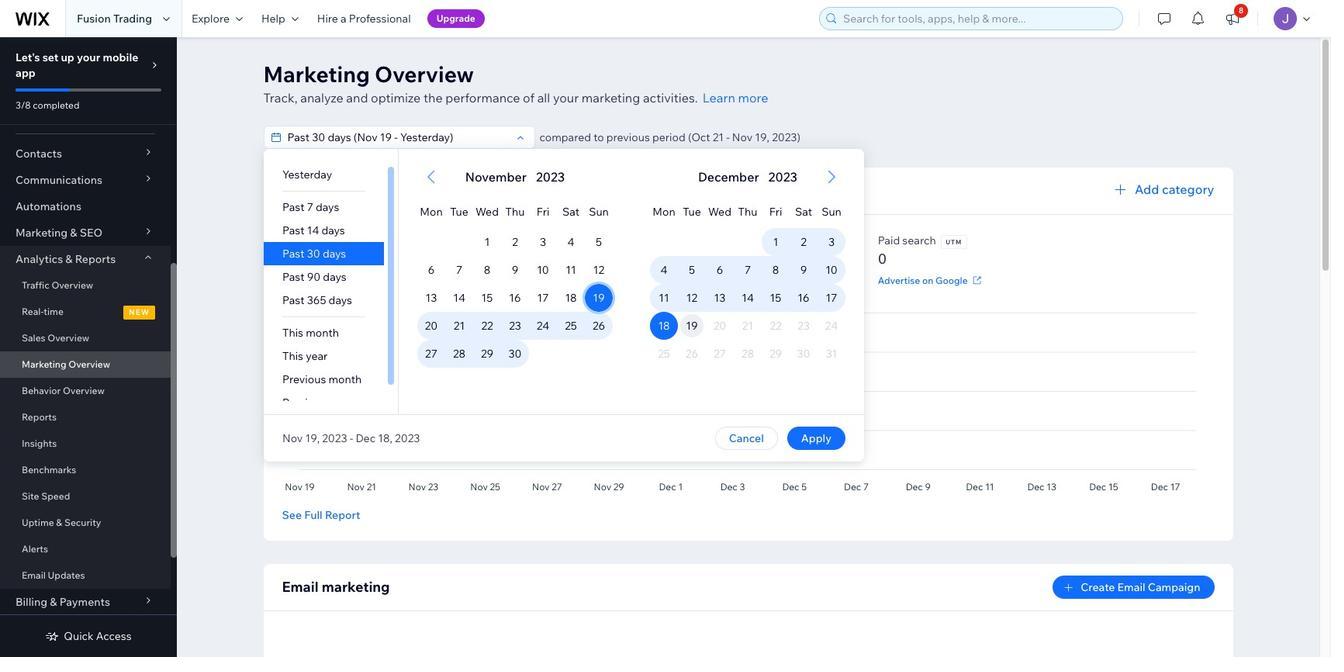 Task type: vqa. For each thing, say whether or not it's contained in the screenshot.
Save
no



Task type: locate. For each thing, give the bounding box(es) containing it.
marketing for marketing & seo
[[16, 226, 68, 240]]

14 down create a social post on the left top
[[453, 291, 465, 305]]

your inside let's set up your mobile app
[[77, 50, 100, 64]]

this down the this month
[[282, 349, 303, 363]]

1 vertical spatial 21
[[453, 319, 465, 333]]

1 horizontal spatial wed
[[708, 205, 731, 219]]

by
[[338, 183, 353, 199]]

11
[[566, 263, 576, 277], [659, 291, 669, 305]]

past for past 90 days
[[282, 270, 304, 284]]

month up this year
[[305, 326, 339, 340]]

sun up email marketing 0
[[589, 205, 609, 219]]

benchmarks
[[22, 464, 76, 476]]

days right 90
[[323, 270, 346, 284]]

marketing overview
[[22, 359, 110, 370]]

21 left 22
[[453, 319, 465, 333]]

0 up manage
[[282, 250, 291, 268]]

row containing 27
[[417, 340, 613, 368]]

paid up advertise on social media
[[729, 234, 751, 248]]

app
[[16, 66, 36, 80]]

& for marketing
[[70, 226, 77, 240]]

dec
[[355, 432, 375, 445]]

30
[[307, 247, 320, 261], [508, 347, 522, 361]]

3 past from the top
[[282, 247, 304, 261]]

9 left "media"
[[800, 263, 807, 277]]

a down "organic social 0"
[[463, 274, 468, 286]]

3 up "media"
[[828, 235, 835, 249]]

a for social
[[463, 274, 468, 286]]

past up manage
[[282, 247, 304, 261]]

1 horizontal spatial thu
[[738, 205, 757, 219]]

sessions
[[282, 183, 335, 199]]

0 horizontal spatial sat
[[562, 205, 579, 219]]

marketing inside popup button
[[16, 226, 68, 240]]

0 horizontal spatial year
[[305, 349, 327, 363]]

organic inside "organic social 0"
[[431, 234, 472, 248]]

13
[[425, 291, 437, 305], [714, 291, 726, 305]]

seo
[[80, 226, 103, 240], [338, 274, 357, 286]]

18
[[565, 291, 577, 305], [658, 319, 670, 333]]

marketing up email
[[610, 234, 662, 248]]

1 vertical spatial 12
[[686, 291, 697, 305]]

& up analytics & reports
[[70, 226, 77, 240]]

reports
[[75, 252, 116, 266], [22, 411, 57, 423]]

0 vertical spatial 19
[[593, 291, 605, 305]]

1 horizontal spatial category
[[1163, 182, 1215, 197]]

21 right (oct
[[713, 130, 724, 144]]

1 search from the left
[[325, 234, 359, 248]]

& for billing
[[50, 595, 57, 609]]

7 left post on the left
[[456, 263, 462, 277]]

1 horizontal spatial utm
[[946, 238, 963, 246]]

1 horizontal spatial 12
[[686, 291, 697, 305]]

overview down sales overview link
[[69, 359, 110, 370]]

0 horizontal spatial 16
[[509, 291, 521, 305]]

overview for marketing overview
[[69, 359, 110, 370]]

organic
[[282, 234, 323, 248], [431, 234, 472, 248]]

2 past from the top
[[282, 224, 304, 237]]

1 row group from the left
[[399, 228, 631, 414]]

1 horizontal spatial paid
[[878, 234, 900, 248]]

nov
[[733, 130, 753, 144], [282, 432, 303, 445]]

2 mon from the left
[[653, 205, 675, 219]]

1 horizontal spatial reports
[[75, 252, 116, 266]]

1 horizontal spatial 21
[[713, 130, 724, 144]]

create left campaign
[[1081, 581, 1116, 594]]

this up this year
[[282, 326, 303, 340]]

2 row group from the left
[[631, 228, 864, 414]]

a
[[341, 12, 347, 26], [463, 274, 468, 286]]

email inside button
[[1118, 581, 1146, 594]]

1 vertical spatial year
[[328, 396, 350, 410]]

past 30 days
[[282, 247, 346, 261]]

past
[[282, 200, 304, 214], [282, 224, 304, 237], [282, 247, 304, 261], [282, 270, 304, 284], [282, 293, 304, 307]]

0 horizontal spatial 4
[[567, 235, 574, 249]]

1 sat from the left
[[562, 205, 579, 219]]

1 horizontal spatial mon tue wed thu
[[653, 205, 757, 219]]

wed down 'november'
[[475, 205, 499, 219]]

1 thu from the left
[[505, 205, 525, 219]]

mobile
[[103, 50, 138, 64]]

email left campaign
[[1118, 581, 1146, 594]]

2 0 from the left
[[431, 250, 440, 268]]

-
[[727, 130, 730, 144], [349, 432, 353, 445]]

2 thu from the left
[[738, 205, 757, 219]]

- left dec
[[349, 432, 353, 445]]

year
[[305, 349, 327, 363], [328, 396, 350, 410]]

0 horizontal spatial category
[[395, 183, 448, 199]]

2 previous from the top
[[282, 396, 326, 410]]

2 fri from the left
[[769, 205, 782, 219]]

2 sat from the left
[[795, 205, 812, 219]]

learn more link
[[703, 88, 769, 107]]

utm
[[792, 238, 809, 246], [946, 238, 963, 246]]

fusion
[[77, 12, 111, 26]]

sunday, november 19, 2023 cell
[[585, 284, 613, 312]]

2 vertical spatial marketing
[[322, 578, 390, 596]]

1 horizontal spatial 13
[[714, 291, 726, 305]]

1 horizontal spatial tue
[[683, 205, 701, 219]]

seo inside organic search 0 manage site seo
[[338, 274, 357, 286]]

organic inside organic search 0 manage site seo
[[282, 234, 323, 248]]

days up past 30 days on the left of page
[[321, 224, 345, 237]]

email for email marketing 0
[[580, 234, 608, 248]]

1 previous from the top
[[282, 373, 326, 386]]

quick
[[64, 629, 94, 643]]

search inside organic search 0 manage site seo
[[325, 234, 359, 248]]

social left "media"
[[787, 274, 812, 286]]

marketing up to
[[582, 90, 641, 106]]

list box
[[263, 163, 398, 414]]

0 horizontal spatial 19
[[593, 291, 605, 305]]

2 sun from the left
[[822, 205, 842, 219]]

to
[[594, 130, 604, 144]]

nov 19, 2023 - dec 18, 2023
[[282, 432, 420, 445]]

2 on from the left
[[923, 274, 934, 286]]

0 inside organic search 0 manage site seo
[[282, 250, 291, 268]]

1 10 from the left
[[537, 263, 549, 277]]

1 vertical spatial marketing
[[610, 234, 662, 248]]

0 horizontal spatial 12
[[593, 263, 604, 277]]

18 inside "cell"
[[658, 319, 670, 333]]

& right uptime
[[56, 517, 62, 529]]

row group for grid containing november
[[399, 228, 631, 414]]

1 horizontal spatial 10
[[825, 263, 838, 277]]

2 15 from the left
[[770, 291, 781, 305]]

tue down december
[[683, 205, 701, 219]]

1 organic from the left
[[282, 234, 323, 248]]

0
[[282, 250, 291, 268], [431, 250, 440, 268], [580, 250, 589, 268], [729, 250, 738, 268], [878, 250, 887, 268]]

mon up "organic social 0"
[[420, 205, 442, 219]]

previous down this year
[[282, 373, 326, 386]]

2 3 from the left
[[828, 235, 835, 249]]

email for email marketing
[[282, 578, 319, 596]]

0 horizontal spatial 13
[[425, 291, 437, 305]]

23
[[509, 319, 521, 333]]

0 vertical spatial a
[[341, 12, 347, 26]]

email inside "link"
[[22, 570, 46, 581]]

completed
[[33, 99, 79, 111]]

0 horizontal spatial 8
[[484, 263, 490, 277]]

19, left 2023)
[[755, 130, 770, 144]]

0 vertical spatial nov
[[733, 130, 753, 144]]

0 horizontal spatial wed
[[475, 205, 499, 219]]

1 vertical spatial seo
[[338, 274, 357, 286]]

6 up 20
[[428, 263, 434, 277]]

0 horizontal spatial paid
[[729, 234, 751, 248]]

tue up "organic social 0"
[[450, 205, 468, 219]]

- right (oct
[[727, 130, 730, 144]]

0 vertical spatial 19,
[[755, 130, 770, 144]]

1 horizontal spatial a
[[463, 274, 468, 286]]

marketing for email marketing 0
[[610, 234, 662, 248]]

a right hire
[[341, 12, 347, 26]]

2 paid from the left
[[878, 234, 900, 248]]

social up create a social post link
[[474, 234, 503, 248]]

mon
[[420, 205, 442, 219], [653, 205, 675, 219]]

mon tue wed thu
[[420, 205, 525, 219], [653, 205, 757, 219]]

19
[[593, 291, 605, 305], [686, 319, 698, 333]]

mon tue wed thu up "organic social 0"
[[420, 205, 525, 219]]

1 13 from the left
[[425, 291, 437, 305]]

marketing inside marketing overview track, analyze and optimize the performance of all your marketing activities. learn more
[[263, 61, 370, 88]]

19 up 26
[[593, 291, 605, 305]]

1 this from the top
[[282, 326, 303, 340]]

paid for paid social
[[729, 234, 751, 248]]

past for past 7 days
[[282, 200, 304, 214]]

17 down "media"
[[826, 291, 837, 305]]

hire a professional link
[[308, 0, 420, 37]]

month for previous month
[[328, 373, 362, 386]]

14
[[307, 224, 319, 237], [453, 291, 465, 305], [742, 291, 754, 305]]

fusion trading
[[77, 12, 152, 26]]

sat down compared
[[562, 205, 579, 219]]

overview
[[375, 61, 474, 88], [52, 279, 93, 291], [48, 332, 89, 344], [69, 359, 110, 370], [63, 385, 105, 397]]

8 button
[[1216, 0, 1250, 37]]

cancel
[[729, 432, 764, 445]]

days up manage site seo link
[[322, 247, 346, 261]]

monday, december 18, 2023 cell
[[650, 312, 678, 340]]

2 organic from the left
[[431, 234, 472, 248]]

sales
[[22, 332, 45, 344]]

overview for traffic overview
[[52, 279, 93, 291]]

0 horizontal spatial on
[[774, 274, 785, 286]]

0 vertical spatial your
[[77, 50, 100, 64]]

2 wed from the left
[[708, 205, 731, 219]]

row group
[[399, 228, 631, 414], [631, 228, 864, 414]]

organic up create a social post on the left top
[[431, 234, 472, 248]]

wed down december
[[708, 205, 731, 219]]

16 down advertise on social media link
[[798, 291, 810, 305]]

16
[[509, 291, 521, 305], [798, 291, 810, 305]]

december
[[698, 169, 759, 185]]

category
[[1163, 182, 1215, 197], [395, 183, 448, 199]]

1 vertical spatial marketing
[[16, 226, 68, 240]]

2 9 from the left
[[800, 263, 807, 277]]

14 up past 30 days on the left of page
[[307, 224, 319, 237]]

1 grid from the left
[[399, 149, 631, 414]]

6
[[428, 263, 434, 277], [716, 263, 723, 277]]

1 vertical spatial this
[[282, 349, 303, 363]]

0 horizontal spatial alert
[[460, 168, 569, 186]]

2 alert from the left
[[693, 168, 802, 186]]

previous for previous year
[[282, 396, 326, 410]]

past left 90
[[282, 270, 304, 284]]

access
[[96, 629, 132, 643]]

marketing overview track, analyze and optimize the performance of all your marketing activities. learn more
[[263, 61, 769, 106]]

search up advertise on google
[[903, 234, 936, 248]]

days down manage site seo link
[[328, 293, 352, 307]]

4 past from the top
[[282, 270, 304, 284]]

0 down paid social
[[729, 250, 738, 268]]

None field
[[283, 127, 511, 148]]

grid containing december
[[631, 149, 864, 414]]

1 horizontal spatial alert
[[693, 168, 802, 186]]

thu for 9
[[505, 205, 525, 219]]

previous
[[282, 373, 326, 386], [282, 396, 326, 410]]

0 vertical spatial 18
[[565, 291, 577, 305]]

marketing inside email marketing 0
[[610, 234, 662, 248]]

1 mon from the left
[[420, 205, 442, 219]]

2 advertise from the left
[[878, 274, 921, 286]]

advertise on google
[[878, 274, 968, 286]]

0 horizontal spatial 2
[[512, 235, 518, 249]]

organic down past 7 days
[[282, 234, 323, 248]]

1 horizontal spatial 2
[[801, 235, 807, 249]]

1 horizontal spatial create
[[580, 274, 610, 286]]

2 this from the top
[[282, 349, 303, 363]]

past down manage
[[282, 293, 304, 307]]

past for past 14 days
[[282, 224, 304, 237]]

mon tue wed thu for 5
[[653, 205, 757, 219]]

utm up advertise on social media link
[[792, 238, 809, 246]]

1 horizontal spatial 15
[[770, 291, 781, 305]]

on for paid search
[[923, 274, 934, 286]]

1 horizontal spatial 6
[[716, 263, 723, 277]]

10
[[537, 263, 549, 277], [825, 263, 838, 277]]

let's
[[16, 50, 40, 64]]

14 inside list box
[[307, 224, 319, 237]]

overview down analytics & reports
[[52, 279, 93, 291]]

0 horizontal spatial 10
[[537, 263, 549, 277]]

1 16 from the left
[[509, 291, 521, 305]]

1 horizontal spatial fri
[[769, 205, 782, 219]]

thu down 'november'
[[505, 205, 525, 219]]

1 mon tue wed thu from the left
[[420, 205, 525, 219]]

&
[[70, 226, 77, 240], [65, 252, 73, 266], [56, 517, 62, 529], [50, 595, 57, 609]]

1 0 from the left
[[282, 250, 291, 268]]

create an email campaign
[[580, 274, 694, 286]]

4 left email marketing 0
[[567, 235, 574, 249]]

0 inside email marketing 0
[[580, 250, 589, 268]]

& down marketing & seo
[[65, 252, 73, 266]]

0 down paid search
[[878, 250, 887, 268]]

0 horizontal spatial reports
[[22, 411, 57, 423]]

email
[[580, 234, 608, 248], [22, 570, 46, 581], [282, 578, 319, 596], [1118, 581, 1146, 594]]

full
[[304, 508, 323, 522]]

on left google
[[923, 274, 934, 286]]

2 1 from the left
[[773, 235, 778, 249]]

email inside email marketing 0
[[580, 234, 608, 248]]

utm for paid social
[[792, 238, 809, 246]]

1 vertical spatial 30
[[508, 347, 522, 361]]

days for past 365 days
[[328, 293, 352, 307]]

tue
[[450, 205, 468, 219], [683, 205, 701, 219]]

fri for 10
[[536, 205, 549, 219]]

0 horizontal spatial 15
[[481, 291, 493, 305]]

marketing up analytics
[[16, 226, 68, 240]]

0 horizontal spatial tue
[[450, 205, 468, 219]]

2 tue from the left
[[683, 205, 701, 219]]

1 vertical spatial 19,
[[305, 432, 319, 445]]

category right traffic
[[395, 183, 448, 199]]

3 for 11
[[540, 235, 546, 249]]

utm up google
[[946, 238, 963, 246]]

17 up "24"
[[537, 291, 549, 305]]

1 vertical spatial previous
[[282, 396, 326, 410]]

1 horizontal spatial 1
[[773, 235, 778, 249]]

previous month
[[282, 373, 362, 386]]

overview up marketing overview
[[48, 332, 89, 344]]

0 vertical spatial 30
[[307, 247, 320, 261]]

grid
[[399, 149, 631, 414], [631, 149, 864, 414]]

0 vertical spatial year
[[305, 349, 327, 363]]

14 down advertise on social media
[[742, 291, 754, 305]]

overview for marketing overview track, analyze and optimize the performance of all your marketing activities. learn more
[[375, 61, 474, 88]]

9 right "organic social 0"
[[512, 263, 518, 277]]

advertise down paid search
[[878, 274, 921, 286]]

2 up advertise on social media link
[[801, 235, 807, 249]]

marketing for marketing overview
[[22, 359, 66, 370]]

tue for 7
[[450, 205, 468, 219]]

search up manage site seo link
[[325, 234, 359, 248]]

wed
[[475, 205, 499, 219], [708, 205, 731, 219]]

past down the sessions
[[282, 200, 304, 214]]

campaign
[[650, 274, 694, 286]]

1 vertical spatial month
[[328, 373, 362, 386]]

past down past 7 days
[[282, 224, 304, 237]]

automations link
[[0, 193, 171, 220]]

1 vertical spatial -
[[349, 432, 353, 445]]

1 3 from the left
[[540, 235, 546, 249]]

2023
[[536, 169, 565, 185], [768, 169, 797, 185], [322, 432, 347, 445], [395, 432, 420, 445]]

0 up sunday, november 19, 2023 cell
[[580, 250, 589, 268]]

7 down the sessions
[[307, 200, 313, 214]]

2 horizontal spatial create
[[1081, 581, 1116, 594]]

mon tue wed thu down december
[[653, 205, 757, 219]]

2 up post on the left
[[512, 235, 518, 249]]

email updates link
[[0, 563, 171, 589]]

1 vertical spatial nov
[[282, 432, 303, 445]]

18 down campaign
[[658, 319, 670, 333]]

2 mon tue wed thu from the left
[[653, 205, 757, 219]]

0 vertical spatial marketing
[[582, 90, 641, 106]]

0 horizontal spatial advertise
[[729, 274, 772, 286]]

organic for organic search 0 manage site seo
[[282, 234, 323, 248]]

alert down compared
[[460, 168, 569, 186]]

benchmarks link
[[0, 457, 171, 483]]

1 vertical spatial 19
[[686, 319, 698, 333]]

your inside marketing overview track, analyze and optimize the performance of all your marketing activities. learn more
[[553, 90, 579, 106]]

optimize
[[371, 90, 421, 106]]

0 horizontal spatial utm
[[792, 238, 809, 246]]

seo up analytics & reports dropdown button
[[80, 226, 103, 240]]

1 fri from the left
[[536, 205, 549, 219]]

thu for 7
[[738, 205, 757, 219]]

90
[[307, 270, 320, 284]]

2 search from the left
[[903, 234, 936, 248]]

15 down advertise on social media
[[770, 291, 781, 305]]

1 2 from the left
[[512, 235, 518, 249]]

28
[[453, 347, 465, 361]]

0 horizontal spatial 3
[[540, 235, 546, 249]]

0 horizontal spatial seo
[[80, 226, 103, 240]]

create email campaign button
[[1053, 576, 1215, 599]]

1 vertical spatial 18
[[658, 319, 670, 333]]

days for past 7 days
[[315, 200, 339, 214]]

2 vertical spatial marketing
[[22, 359, 66, 370]]

email marketing 0
[[580, 234, 662, 268]]

3/8
[[16, 99, 31, 111]]

organic social 0
[[431, 234, 503, 268]]

& inside popup button
[[70, 226, 77, 240]]

2023)
[[772, 130, 801, 144]]

1 paid from the left
[[729, 234, 751, 248]]

help
[[262, 12, 285, 26]]

1 horizontal spatial 3
[[828, 235, 835, 249]]

nov down previous year
[[282, 432, 303, 445]]

paid social
[[729, 234, 783, 248]]

0 vertical spatial reports
[[75, 252, 116, 266]]

create down "organic social 0"
[[431, 274, 461, 286]]

sun up "media"
[[822, 205, 842, 219]]

3 0 from the left
[[580, 250, 589, 268]]

upgrade
[[437, 12, 476, 24]]

1 horizontal spatial 17
[[826, 291, 837, 305]]

12 down campaign
[[686, 291, 697, 305]]

1 wed from the left
[[475, 205, 499, 219]]

grid containing november
[[399, 149, 631, 414]]

1 1 from the left
[[484, 235, 490, 249]]

your right all
[[553, 90, 579, 106]]

organic for organic social 0
[[431, 234, 472, 248]]

0 vertical spatial marketing
[[263, 61, 370, 88]]

real-
[[22, 306, 44, 317]]

0 vertical spatial 5
[[596, 235, 602, 249]]

thu up paid social
[[738, 205, 757, 219]]

1 sun from the left
[[589, 205, 609, 219]]

overview down marketing overview link
[[63, 385, 105, 397]]

uptime & security
[[22, 517, 101, 529]]

25
[[565, 319, 577, 333]]

0 horizontal spatial 17
[[537, 291, 549, 305]]

1 vertical spatial your
[[553, 90, 579, 106]]

a for professional
[[341, 12, 347, 26]]

1 on from the left
[[774, 274, 785, 286]]

previous down previous month
[[282, 396, 326, 410]]

0 horizontal spatial your
[[77, 50, 100, 64]]

0 horizontal spatial 18
[[565, 291, 577, 305]]

sun for 10
[[822, 205, 842, 219]]

year down previous month
[[328, 396, 350, 410]]

compared to previous period (oct 21 - nov 19, 2023)
[[540, 130, 801, 144]]

1 horizontal spatial year
[[328, 396, 350, 410]]

0 horizontal spatial search
[[325, 234, 359, 248]]

21
[[713, 130, 724, 144], [453, 319, 465, 333]]

overview inside marketing overview track, analyze and optimize the performance of all your marketing activities. learn more
[[375, 61, 474, 88]]

18 up 25
[[565, 291, 577, 305]]

paid for paid search
[[878, 234, 900, 248]]

create inside create a social post link
[[431, 274, 461, 286]]

1 horizontal spatial sat
[[795, 205, 812, 219]]

alert
[[460, 168, 569, 186], [693, 168, 802, 186]]

21 inside row group
[[453, 319, 465, 333]]

1 vertical spatial 11
[[659, 291, 669, 305]]

1 tue from the left
[[450, 205, 468, 219]]

30 inside row group
[[508, 347, 522, 361]]

1 utm from the left
[[792, 238, 809, 246]]

mon for 6
[[420, 205, 442, 219]]

create a social post
[[431, 274, 517, 286]]

email up sunday, november 19, 2023 cell
[[580, 234, 608, 248]]

2 utm from the left
[[946, 238, 963, 246]]

1 advertise from the left
[[729, 274, 772, 286]]

2 grid from the left
[[631, 149, 864, 414]]

5 past from the top
[[282, 293, 304, 307]]

1 horizontal spatial 5
[[689, 263, 695, 277]]

3 right "organic social 0"
[[540, 235, 546, 249]]

yesterday
[[282, 168, 332, 182]]

1 horizontal spatial search
[[903, 234, 936, 248]]

on down paid social
[[774, 274, 785, 286]]

1 alert from the left
[[460, 168, 569, 186]]

17
[[537, 291, 549, 305], [826, 291, 837, 305]]

1 up create a social post link
[[484, 235, 490, 249]]

add category
[[1135, 182, 1215, 197]]

row
[[417, 191, 613, 228], [650, 191, 846, 228], [417, 228, 613, 256], [650, 228, 846, 256], [417, 256, 613, 284], [650, 256, 846, 284], [417, 284, 613, 312], [650, 284, 846, 312], [417, 312, 613, 340], [650, 312, 846, 340], [417, 340, 613, 368], [650, 340, 846, 368], [417, 368, 613, 396]]

advertise down paid social
[[729, 274, 772, 286]]

row containing 13
[[417, 284, 613, 312]]

0 vertical spatial this
[[282, 326, 303, 340]]

1 horizontal spatial sun
[[822, 205, 842, 219]]

2 2 from the left
[[801, 235, 807, 249]]

1 past from the top
[[282, 200, 304, 214]]

0 vertical spatial month
[[305, 326, 339, 340]]

& right billing
[[50, 595, 57, 609]]

0 up create a social post on the left top
[[431, 250, 440, 268]]

0 horizontal spatial mon
[[420, 205, 442, 219]]

5 right email
[[689, 263, 695, 277]]

create inside create an email campaign link
[[580, 274, 610, 286]]

1 horizontal spatial 19,
[[755, 130, 770, 144]]

previous for previous month
[[282, 373, 326, 386]]

1 up advertise on social media
[[773, 235, 778, 249]]

0 inside "organic social 0"
[[431, 250, 440, 268]]

0 horizontal spatial 21
[[453, 319, 465, 333]]

1 horizontal spatial 9
[[800, 263, 807, 277]]

12 left an at left top
[[593, 263, 604, 277]]

year for this year
[[305, 349, 327, 363]]

8
[[1239, 5, 1244, 16], [484, 263, 490, 277], [772, 263, 779, 277]]



Task type: describe. For each thing, give the bounding box(es) containing it.
add category button
[[1112, 180, 1215, 199]]

advertise on social media
[[729, 274, 842, 286]]

2 horizontal spatial 14
[[742, 291, 754, 305]]

analyze
[[300, 90, 344, 106]]

24
[[537, 319, 549, 333]]

year for previous year
[[328, 396, 350, 410]]

behavior overview link
[[0, 378, 171, 404]]

automations
[[16, 199, 81, 213]]

manage
[[282, 274, 318, 286]]

up
[[61, 50, 74, 64]]

track,
[[263, 90, 298, 106]]

of
[[523, 90, 535, 106]]

2 13 from the left
[[714, 291, 726, 305]]

sat for 9
[[795, 205, 812, 219]]

hire
[[317, 12, 338, 26]]

add
[[1135, 182, 1160, 197]]

reports inside dropdown button
[[75, 252, 116, 266]]

create for organic social 0
[[431, 274, 461, 286]]

traffic
[[22, 279, 49, 291]]

row containing 4
[[650, 256, 846, 284]]

days for past 90 days
[[323, 270, 346, 284]]

2023 down 2023)
[[768, 169, 797, 185]]

0 horizontal spatial 5
[[596, 235, 602, 249]]

site
[[320, 274, 336, 286]]

time
[[44, 306, 64, 317]]

0 horizontal spatial 11
[[566, 263, 576, 277]]

billing
[[16, 595, 47, 609]]

mon for 4
[[653, 205, 675, 219]]

marketing overview link
[[0, 352, 171, 378]]

marketing inside marketing overview track, analyze and optimize the performance of all your marketing activities. learn more
[[582, 90, 641, 106]]

0 vertical spatial 12
[[593, 263, 604, 277]]

marketing for marketing overview track, analyze and optimize the performance of all your marketing activities. learn more
[[263, 61, 370, 88]]

1 for 7
[[773, 235, 778, 249]]

overview for behavior overview
[[63, 385, 105, 397]]

sat for 11
[[562, 205, 579, 219]]

1 for 9
[[484, 235, 490, 249]]

search for organic search 0 manage site seo
[[325, 234, 359, 248]]

1 15 from the left
[[481, 291, 493, 305]]

overview for sales overview
[[48, 332, 89, 344]]

advertise for search
[[878, 274, 921, 286]]

1 horizontal spatial 11
[[659, 291, 669, 305]]

1 17 from the left
[[537, 291, 549, 305]]

insights
[[22, 438, 57, 449]]

email
[[624, 274, 648, 286]]

compared
[[540, 130, 591, 144]]

new
[[129, 307, 150, 317]]

3 for 9
[[828, 235, 835, 249]]

google
[[936, 274, 968, 286]]

billing & payments
[[16, 595, 110, 609]]

create for email marketing 0
[[580, 274, 610, 286]]

1 9 from the left
[[512, 263, 518, 277]]

hire a professional
[[317, 12, 411, 26]]

insights link
[[0, 431, 171, 457]]

security
[[64, 517, 101, 529]]

row containing 11
[[650, 284, 846, 312]]

29
[[481, 347, 493, 361]]

2 10 from the left
[[825, 263, 838, 277]]

sun for 12
[[589, 205, 609, 219]]

create inside create email campaign button
[[1081, 581, 1116, 594]]

2 17 from the left
[[826, 291, 837, 305]]

behavior
[[22, 385, 61, 397]]

0 vertical spatial 21
[[713, 130, 724, 144]]

the
[[424, 90, 443, 106]]

email for email updates
[[22, 570, 46, 581]]

upgrade button
[[427, 9, 485, 28]]

1 vertical spatial 5
[[689, 263, 695, 277]]

set
[[42, 50, 58, 64]]

wed for 6
[[708, 205, 731, 219]]

(oct
[[688, 130, 711, 144]]

post
[[497, 274, 517, 286]]

2023 right 18,
[[395, 432, 420, 445]]

social left post on the left
[[470, 274, 495, 286]]

365
[[307, 293, 326, 307]]

0 for organic social 0
[[431, 250, 440, 268]]

let's set up your mobile app
[[16, 50, 138, 80]]

sidebar element
[[0, 37, 177, 657]]

1 horizontal spatial 7
[[456, 263, 462, 277]]

marketing & seo
[[16, 226, 103, 240]]

uptime
[[22, 517, 54, 529]]

1 horizontal spatial nov
[[733, 130, 753, 144]]

previous year
[[282, 396, 350, 410]]

Search for tools, apps, help & more... field
[[839, 8, 1118, 29]]

behavior overview
[[22, 385, 105, 397]]

email updates
[[22, 570, 85, 581]]

8 inside button
[[1239, 5, 1244, 16]]

5 0 from the left
[[878, 250, 887, 268]]

communications
[[16, 173, 102, 187]]

3/8 completed
[[16, 99, 79, 111]]

0 horizontal spatial nov
[[282, 432, 303, 445]]

help button
[[252, 0, 308, 37]]

tue for 5
[[683, 205, 701, 219]]

professional
[[349, 12, 411, 26]]

27
[[425, 347, 437, 361]]

category inside add category button
[[1163, 182, 1215, 197]]

marketing for email marketing
[[322, 578, 390, 596]]

row containing 18
[[650, 312, 846, 340]]

all
[[538, 90, 550, 106]]

communications button
[[0, 167, 171, 193]]

row group for grid containing december
[[631, 228, 864, 414]]

1 horizontal spatial 14
[[453, 291, 465, 305]]

uptime & security link
[[0, 510, 171, 536]]

past for past 365 days
[[282, 293, 304, 307]]

manage site seo link
[[282, 273, 374, 287]]

alerts link
[[0, 536, 171, 563]]

past 7 days
[[282, 200, 339, 214]]

social up advertise on social media
[[754, 234, 783, 248]]

days for past 14 days
[[321, 224, 345, 237]]

wed for 8
[[475, 205, 499, 219]]

row containing 6
[[417, 256, 613, 284]]

22
[[481, 319, 493, 333]]

search for paid search
[[903, 234, 936, 248]]

traffic overview link
[[0, 272, 171, 299]]

& for uptime
[[56, 517, 62, 529]]

social inside "organic social 0"
[[474, 234, 503, 248]]

on for paid social
[[774, 274, 785, 286]]

see full report
[[282, 508, 360, 522]]

& for analytics
[[65, 252, 73, 266]]

this for this year
[[282, 349, 303, 363]]

create email campaign
[[1081, 581, 1201, 594]]

26
[[592, 319, 605, 333]]

past 90 days
[[282, 270, 346, 284]]

create an email campaign link
[[580, 273, 710, 287]]

row containing 20
[[417, 312, 613, 340]]

0 for organic search 0 manage site seo
[[282, 250, 291, 268]]

this for this month
[[282, 326, 303, 340]]

1 horizontal spatial 4
[[660, 263, 667, 277]]

2023 down compared
[[536, 169, 565, 185]]

sales overview link
[[0, 325, 171, 352]]

1 6 from the left
[[428, 263, 434, 277]]

past for past 30 days
[[282, 247, 304, 261]]

month for this month
[[305, 326, 339, 340]]

analytics & reports
[[16, 252, 116, 266]]

sales overview
[[22, 332, 89, 344]]

sessions by traffic category
[[282, 183, 448, 199]]

create a social post link
[[431, 273, 533, 287]]

quick access button
[[45, 629, 132, 643]]

report
[[325, 508, 360, 522]]

2 for 10
[[512, 235, 518, 249]]

seo inside popup button
[[80, 226, 103, 240]]

19 inside cell
[[593, 291, 605, 305]]

0 horizontal spatial 7
[[307, 200, 313, 214]]

30 inside list box
[[307, 247, 320, 261]]

4 0 from the left
[[729, 250, 738, 268]]

media
[[814, 274, 842, 286]]

trading
[[113, 12, 152, 26]]

list box containing yesterday
[[263, 163, 398, 414]]

cancel button
[[715, 427, 778, 450]]

past 14 days
[[282, 224, 345, 237]]

analytics & reports button
[[0, 246, 171, 272]]

18,
[[378, 432, 392, 445]]

0 for email marketing 0
[[580, 250, 589, 268]]

0 vertical spatial 4
[[567, 235, 574, 249]]

2 6 from the left
[[716, 263, 723, 277]]

advertise for social
[[729, 274, 772, 286]]

alert containing november
[[460, 168, 569, 186]]

0 horizontal spatial -
[[349, 432, 353, 445]]

apply
[[801, 432, 832, 445]]

days for past 30 days
[[322, 247, 346, 261]]

2023 left dec
[[322, 432, 347, 445]]

mon tue wed thu for 7
[[420, 205, 525, 219]]

see full report button
[[282, 508, 360, 522]]

analytics
[[16, 252, 63, 266]]

2 for 8
[[801, 235, 807, 249]]

alert containing december
[[693, 168, 802, 186]]

fri for 8
[[769, 205, 782, 219]]

november
[[465, 169, 527, 185]]

1 horizontal spatial 8
[[772, 263, 779, 277]]

0 vertical spatial -
[[727, 130, 730, 144]]

email marketing
[[282, 578, 390, 596]]

this year
[[282, 349, 327, 363]]

and
[[346, 90, 368, 106]]

utm for paid search
[[946, 238, 963, 246]]

2 16 from the left
[[798, 291, 810, 305]]

marketing & seo button
[[0, 220, 171, 246]]

2 horizontal spatial 7
[[745, 263, 751, 277]]

campaign
[[1148, 581, 1201, 594]]

organic search 0 manage site seo
[[282, 234, 359, 286]]



